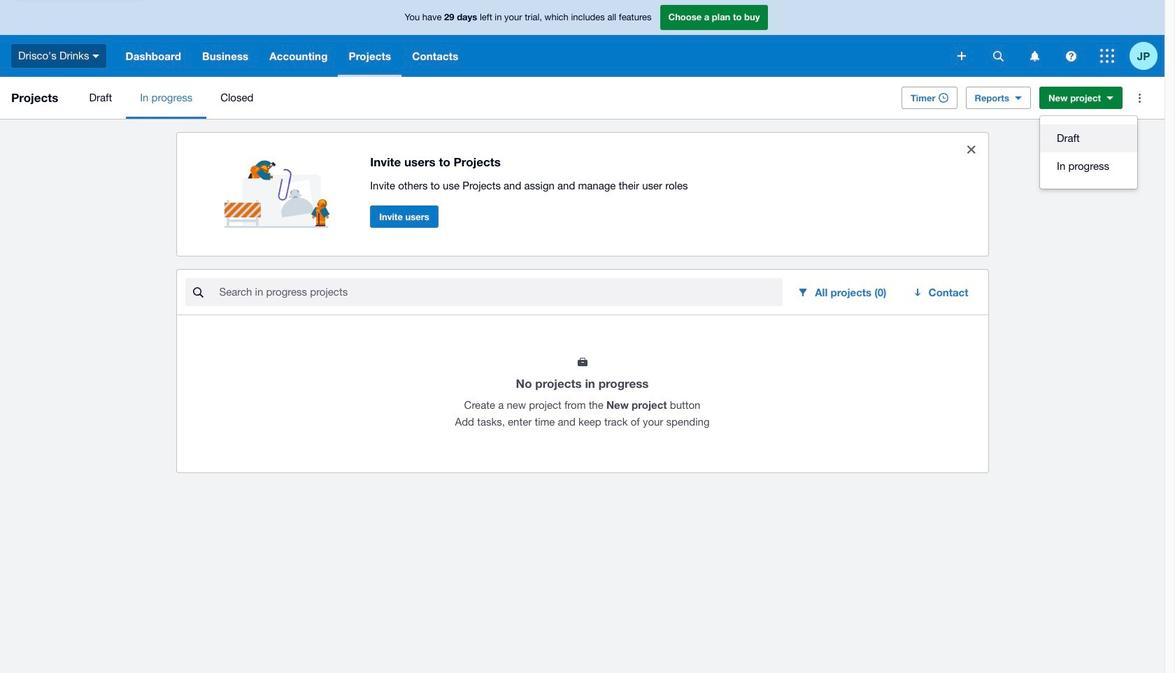 Task type: vqa. For each thing, say whether or not it's contained in the screenshot.
2 Draft invoices LINK
no



Task type: locate. For each thing, give the bounding box(es) containing it.
list box
[[1040, 116, 1138, 189]]

Search in progress projects search field
[[218, 279, 783, 306]]

banner
[[0, 0, 1165, 77]]

more options image
[[1126, 84, 1154, 112]]

1 horizontal spatial svg image
[[1100, 49, 1114, 63]]

group
[[1040, 116, 1138, 189]]

invite users to projects image
[[224, 144, 337, 228]]

0 horizontal spatial svg image
[[993, 51, 1004, 61]]

svg image
[[1100, 49, 1114, 63], [993, 51, 1004, 61]]

svg image
[[1030, 51, 1039, 61], [1066, 51, 1076, 61], [958, 52, 966, 60], [93, 54, 100, 58]]



Task type: describe. For each thing, give the bounding box(es) containing it.
clear image
[[957, 136, 985, 164]]



